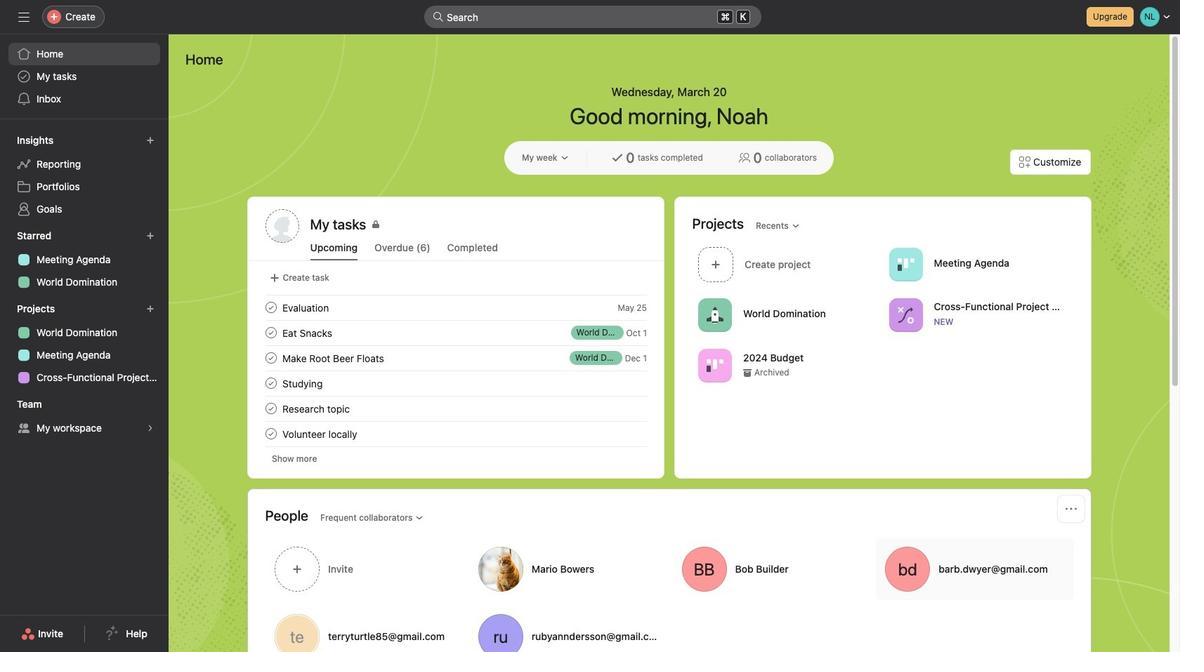 Task type: describe. For each thing, give the bounding box(es) containing it.
1 mark complete checkbox from the top
[[262, 299, 279, 316]]

3 mark complete image from the top
[[262, 375, 279, 392]]

prominent image
[[433, 11, 444, 22]]

see details, my workspace image
[[146, 424, 155, 433]]

2 mark complete checkbox from the top
[[262, 325, 279, 341]]

1 list item from the top
[[248, 295, 664, 320]]

insights element
[[0, 128, 169, 223]]

hide sidebar image
[[18, 11, 30, 22]]

rocket image
[[706, 307, 723, 324]]

projects element
[[0, 296, 169, 392]]

1 mark complete image from the top
[[262, 325, 279, 341]]

mark complete image for 1st mark complete checkbox
[[262, 299, 279, 316]]

add items to starred image
[[146, 232, 155, 240]]

mark complete image for 1st mark complete option from the bottom of the page
[[262, 426, 279, 443]]

3 mark complete checkbox from the top
[[262, 375, 279, 392]]

add profile photo image
[[265, 209, 299, 243]]

5 list item from the top
[[248, 422, 664, 447]]

new project or portfolio image
[[146, 305, 155, 313]]

2 mark complete image from the top
[[262, 350, 279, 367]]

2 mark complete checkbox from the top
[[262, 426, 279, 443]]

1 vertical spatial board image
[[706, 357, 723, 374]]

global element
[[0, 34, 169, 119]]

0 vertical spatial board image
[[897, 256, 914, 273]]



Task type: vqa. For each thing, say whether or not it's contained in the screenshot.
List Item
yes



Task type: locate. For each thing, give the bounding box(es) containing it.
Mark complete checkbox
[[262, 299, 279, 316], [262, 325, 279, 341], [262, 375, 279, 392], [262, 400, 279, 417]]

Mark complete checkbox
[[262, 350, 279, 367], [262, 426, 279, 443]]

4 mark complete checkbox from the top
[[262, 400, 279, 417]]

starred element
[[0, 223, 169, 296]]

board image down rocket icon
[[706, 357, 723, 374]]

2 mark complete image from the top
[[262, 426, 279, 443]]

1 horizontal spatial board image
[[897, 256, 914, 273]]

3 list item from the top
[[248, 346, 664, 371]]

teams element
[[0, 392, 169, 443]]

0 horizontal spatial board image
[[706, 357, 723, 374]]

1 vertical spatial mark complete image
[[262, 426, 279, 443]]

mark complete image
[[262, 299, 279, 316], [262, 426, 279, 443]]

0 vertical spatial mark complete checkbox
[[262, 350, 279, 367]]

line_and_symbols image
[[897, 307, 914, 324]]

4 mark complete image from the top
[[262, 400, 279, 417]]

board image
[[897, 256, 914, 273], [706, 357, 723, 374]]

1 mark complete checkbox from the top
[[262, 350, 279, 367]]

0 vertical spatial mark complete image
[[262, 299, 279, 316]]

1 mark complete image from the top
[[262, 299, 279, 316]]

None field
[[424, 6, 762, 28]]

board image up "line_and_symbols" image
[[897, 256, 914, 273]]

list item
[[248, 295, 664, 320], [248, 320, 664, 346], [248, 346, 664, 371], [248, 371, 664, 396], [248, 422, 664, 447]]

4 list item from the top
[[248, 371, 664, 396]]

Search tasks, projects, and more text field
[[424, 6, 762, 28]]

2 list item from the top
[[248, 320, 664, 346]]

new insights image
[[146, 136, 155, 145]]

1 vertical spatial mark complete checkbox
[[262, 426, 279, 443]]

mark complete image
[[262, 325, 279, 341], [262, 350, 279, 367], [262, 375, 279, 392], [262, 400, 279, 417]]



